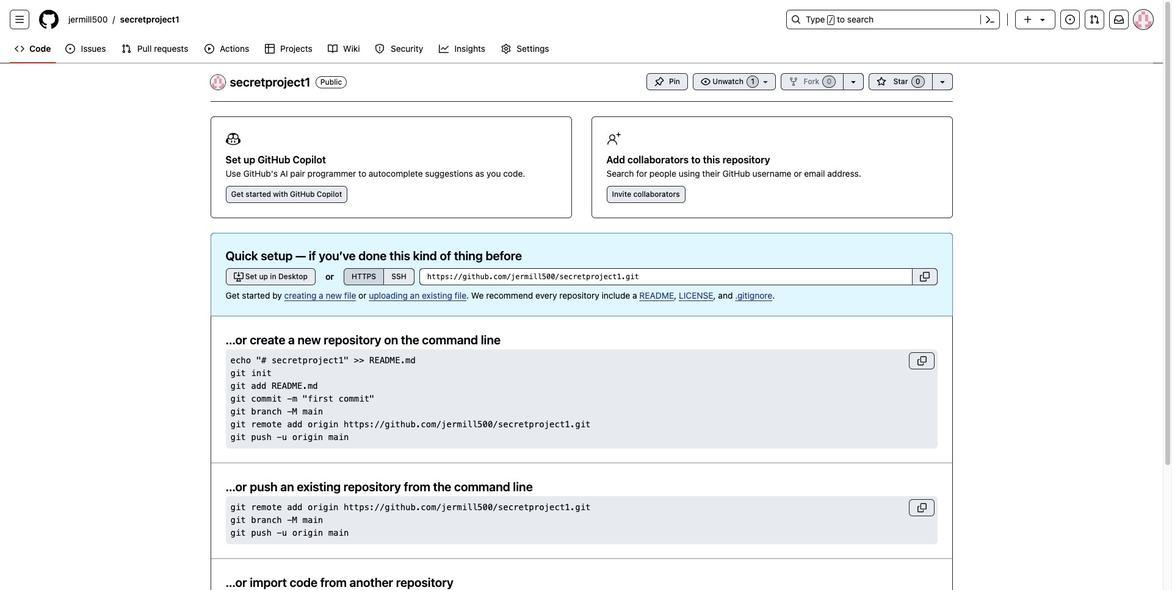 Task type: vqa. For each thing, say whether or not it's contained in the screenshot.
git pull request image corresponding to issue opened image
yes



Task type: locate. For each thing, give the bounding box(es) containing it.
repo forked image
[[789, 77, 799, 87]]

book image
[[328, 44, 338, 54]]

triangle down image
[[1038, 15, 1048, 24]]

1 horizontal spatial git pull request image
[[1090, 15, 1099, 24]]

git pull request image right issue opened image
[[1090, 15, 1099, 24]]

git pull request image
[[1090, 15, 1099, 24], [121, 44, 131, 54]]

1 vertical spatial copy to clipboard image
[[917, 503, 926, 513]]

git pull request image for issue opened image
[[1090, 15, 1099, 24]]

gear image
[[501, 44, 511, 54]]

copilot image
[[226, 132, 240, 147]]

copy to clipboard image
[[920, 272, 929, 282], [917, 503, 926, 513]]

owner avatar image
[[210, 75, 225, 90]]

pin this repository to your profile image
[[654, 77, 664, 87]]

desktop download image
[[233, 272, 243, 282]]

git pull request image right issue opened icon
[[121, 44, 131, 54]]

copy to clipboard image
[[917, 356, 926, 366]]

see your forks of this repository image
[[849, 77, 858, 87]]

0 horizontal spatial git pull request image
[[121, 44, 131, 54]]

list
[[63, 10, 779, 29]]

1 vertical spatial git pull request image
[[121, 44, 131, 54]]

issue opened image
[[66, 44, 75, 54]]

0 vertical spatial git pull request image
[[1090, 15, 1099, 24]]

0 users starred this repository element
[[911, 76, 925, 88]]



Task type: describe. For each thing, give the bounding box(es) containing it.
table image
[[265, 44, 274, 54]]

shield image
[[375, 44, 385, 54]]

add this repository to a list image
[[937, 77, 947, 87]]

git pull request image for issue opened icon
[[121, 44, 131, 54]]

notifications image
[[1114, 15, 1124, 24]]

graph image
[[439, 44, 449, 54]]

eye image
[[701, 77, 711, 87]]

plus image
[[1023, 15, 1033, 24]]

play image
[[204, 44, 214, 54]]

0 vertical spatial copy to clipboard image
[[920, 272, 929, 282]]

homepage image
[[39, 10, 59, 29]]

command palette image
[[985, 15, 995, 24]]

Clone URL text field
[[419, 269, 912, 286]]

code image
[[15, 44, 24, 54]]

star image
[[877, 77, 887, 87]]

issue opened image
[[1065, 15, 1075, 24]]

person add image
[[606, 132, 621, 147]]



